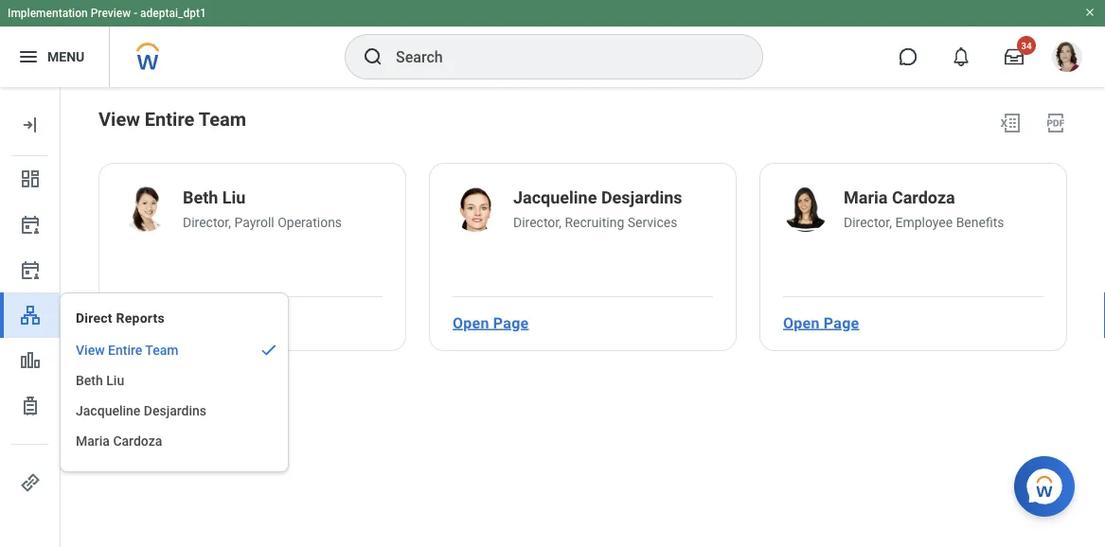 Task type: vqa. For each thing, say whether or not it's contained in the screenshot.


Task type: locate. For each thing, give the bounding box(es) containing it.
inbox large image
[[1005, 47, 1024, 66]]

menu banner
[[0, 0, 1105, 87]]

beth up jacqueline desjardins
[[76, 373, 103, 388]]

2 calendar user solid image from the top
[[19, 258, 42, 281]]

direct
[[76, 310, 113, 326]]

1 open from the left
[[122, 314, 159, 332]]

cardoza inside maria cardoza director, employee benefits
[[892, 188, 955, 208]]

director, for jacqueline
[[513, 214, 562, 230]]

0 vertical spatial team
[[199, 108, 246, 130]]

1 vertical spatial cardoza
[[113, 433, 162, 449]]

0 horizontal spatial maria
[[76, 433, 110, 449]]

0 horizontal spatial cardoza
[[113, 433, 162, 449]]

desjardins up the services
[[601, 188, 682, 208]]

team up beth liu element
[[199, 108, 246, 130]]

beth inside beth liu director, payroll operations
[[183, 188, 218, 208]]

jacqueline inside button
[[76, 403, 140, 419]]

cardoza down jacqueline desjardins
[[113, 433, 162, 449]]

desjardins down beth liu button
[[144, 403, 207, 419]]

0 vertical spatial beth
[[183, 188, 218, 208]]

director, inside maria cardoza director, employee benefits
[[844, 214, 892, 230]]

0 horizontal spatial director,
[[183, 214, 231, 230]]

liu for beth liu
[[106, 373, 124, 388]]

direct reports
[[76, 310, 165, 326]]

entire up beth liu element
[[145, 108, 194, 130]]

0 horizontal spatial jacqueline
[[76, 403, 140, 419]]

entire down direct reports
[[108, 342, 142, 358]]

0 horizontal spatial open
[[122, 314, 159, 332]]

view entire team up beth liu element
[[98, 108, 246, 130]]

0 horizontal spatial desjardins
[[144, 403, 207, 419]]

2 page from the left
[[493, 314, 529, 332]]

0 vertical spatial maria
[[844, 188, 888, 208]]

open for maria cardoza
[[783, 314, 820, 332]]

0 vertical spatial jacqueline
[[513, 188, 597, 208]]

cardoza
[[892, 188, 955, 208], [113, 433, 162, 449]]

1 horizontal spatial page
[[493, 314, 529, 332]]

jacqueline
[[513, 188, 597, 208], [76, 403, 140, 419]]

open page button
[[115, 304, 206, 342], [445, 304, 536, 342], [775, 304, 867, 342]]

2 director, from the left
[[513, 214, 562, 230]]

director, inside jacqueline desjardins director, recruiting services
[[513, 214, 562, 230]]

director,
[[183, 214, 231, 230], [513, 214, 562, 230], [844, 214, 892, 230]]

team up beth liu button
[[145, 342, 178, 358]]

view right transformation import image on the top left of page
[[98, 108, 140, 130]]

1 page from the left
[[163, 314, 198, 332]]

3 open page button from the left
[[775, 304, 867, 342]]

jacqueline desjardins element
[[513, 187, 682, 213]]

1 vertical spatial liu
[[106, 373, 124, 388]]

maria inside button
[[76, 433, 110, 449]]

entire
[[145, 108, 194, 130], [108, 342, 142, 358]]

0 vertical spatial entire
[[145, 108, 194, 130]]

2 open from the left
[[453, 314, 489, 332]]

2 open page from the left
[[453, 314, 529, 332]]

0 horizontal spatial page
[[163, 314, 198, 332]]

-
[[134, 7, 137, 20]]

1 vertical spatial view
[[76, 342, 105, 358]]

beth inside beth liu button
[[76, 373, 103, 388]]

0 horizontal spatial open page
[[122, 314, 198, 332]]

implementation preview -   adeptai_dpt1
[[8, 7, 206, 20]]

calendar user solid image up view team icon
[[19, 258, 42, 281]]

2 horizontal spatial open
[[783, 314, 820, 332]]

maria cardoza director, employee benefits
[[844, 188, 1004, 230]]

open for beth liu
[[122, 314, 159, 332]]

team
[[199, 108, 246, 130], [145, 342, 178, 358]]

justify image
[[17, 45, 40, 68]]

0 vertical spatial desjardins
[[601, 188, 682, 208]]

director, payroll operations element
[[183, 213, 342, 232]]

1 vertical spatial entire
[[108, 342, 142, 358]]

1 calendar user solid image from the top
[[19, 213, 42, 236]]

jacqueline up recruiting
[[513, 188, 597, 208]]

maria for maria cardoza director, employee benefits
[[844, 188, 888, 208]]

1 horizontal spatial maria
[[844, 188, 888, 208]]

jacqueline for jacqueline desjardins
[[76, 403, 140, 419]]

dashboard image
[[19, 168, 42, 190]]

1 open page from the left
[[122, 314, 198, 332]]

calendar user solid image down dashboard icon
[[19, 213, 42, 236]]

1 horizontal spatial team
[[199, 108, 246, 130]]

search image
[[362, 45, 384, 68]]

operations
[[278, 214, 342, 230]]

1 horizontal spatial beth
[[183, 188, 218, 208]]

1 horizontal spatial cardoza
[[892, 188, 955, 208]]

maria cardoza
[[76, 433, 162, 449]]

beth up director, payroll operations element
[[183, 188, 218, 208]]

recruiting
[[565, 214, 624, 230]]

2 horizontal spatial open page button
[[775, 304, 867, 342]]

liu
[[222, 188, 246, 208], [106, 373, 124, 388]]

jacqueline for jacqueline desjardins director, recruiting services
[[513, 188, 597, 208]]

jacqueline down beth liu
[[76, 403, 140, 419]]

open page for beth
[[122, 314, 198, 332]]

1 horizontal spatial open page button
[[445, 304, 536, 342]]

jacqueline desjardins
[[76, 403, 207, 419]]

open page button for jacqueline desjardins
[[445, 304, 536, 342]]

desjardins inside button
[[144, 403, 207, 419]]

menu
[[61, 335, 288, 456]]

0 horizontal spatial liu
[[106, 373, 124, 388]]

chart image
[[19, 349, 42, 372]]

liu inside beth liu director, payroll operations
[[222, 188, 246, 208]]

1 horizontal spatial director,
[[513, 214, 562, 230]]

1 vertical spatial jacqueline
[[76, 403, 140, 419]]

view team image
[[19, 304, 42, 327]]

director, employee benefits element
[[844, 213, 1004, 232]]

view printable version (pdf) image
[[1044, 112, 1067, 134]]

34 button
[[993, 36, 1036, 78]]

menu button
[[0, 27, 109, 87]]

beth
[[183, 188, 218, 208], [76, 373, 103, 388]]

2 horizontal spatial director,
[[844, 214, 892, 230]]

maria up 'director, employee benefits' element
[[844, 188, 888, 208]]

3 page from the left
[[824, 314, 859, 332]]

view up beth liu
[[76, 342, 105, 358]]

cardoza for maria cardoza
[[113, 433, 162, 449]]

0 horizontal spatial open page button
[[115, 304, 206, 342]]

maria inside maria cardoza director, employee benefits
[[844, 188, 888, 208]]

director, recruiting services element
[[513, 213, 682, 232]]

1 vertical spatial maria
[[76, 433, 110, 449]]

entire inside button
[[108, 342, 142, 358]]

director, left recruiting
[[513, 214, 562, 230]]

desjardins inside jacqueline desjardins director, recruiting services
[[601, 188, 682, 208]]

director, down beth liu element
[[183, 214, 231, 230]]

jacqueline desjardins button
[[61, 396, 288, 426]]

cardoza up employee
[[892, 188, 955, 208]]

calendar user solid image
[[19, 213, 42, 236], [19, 258, 42, 281]]

view
[[98, 108, 140, 130], [76, 342, 105, 358]]

0 vertical spatial cardoza
[[892, 188, 955, 208]]

1 horizontal spatial open
[[453, 314, 489, 332]]

1 horizontal spatial jacqueline
[[513, 188, 597, 208]]

view entire team down direct reports
[[76, 342, 178, 358]]

beth liu director, payroll operations
[[183, 188, 342, 230]]

0 vertical spatial calendar user solid image
[[19, 213, 42, 236]]

1 vertical spatial desjardins
[[144, 403, 207, 419]]

1 horizontal spatial liu
[[222, 188, 246, 208]]

open page button for beth liu
[[115, 304, 206, 342]]

1 horizontal spatial desjardins
[[601, 188, 682, 208]]

1 vertical spatial view entire team
[[76, 342, 178, 358]]

transformation import image
[[19, 114, 42, 136]]

3 open from the left
[[783, 314, 820, 332]]

3 director, from the left
[[844, 214, 892, 230]]

cardoza inside button
[[113, 433, 162, 449]]

view entire team
[[98, 108, 246, 130], [76, 342, 178, 358]]

1 horizontal spatial open page
[[453, 314, 529, 332]]

open page
[[122, 314, 198, 332], [453, 314, 529, 332], [783, 314, 859, 332]]

adeptai_dpt1
[[140, 7, 206, 20]]

1 open page button from the left
[[115, 304, 206, 342]]

2 open page button from the left
[[445, 304, 536, 342]]

1 vertical spatial beth
[[76, 373, 103, 388]]

maria cardoza button
[[61, 426, 288, 456]]

director, down maria cardoza element at the top right
[[844, 214, 892, 230]]

cardoza for maria cardoza director, employee benefits
[[892, 188, 955, 208]]

0 horizontal spatial entire
[[108, 342, 142, 358]]

2 horizontal spatial open page
[[783, 314, 859, 332]]

1 vertical spatial calendar user solid image
[[19, 258, 42, 281]]

3 open page from the left
[[783, 314, 859, 332]]

desjardins
[[601, 188, 682, 208], [144, 403, 207, 419]]

page for jacqueline desjardins
[[493, 314, 529, 332]]

desjardins for jacqueline desjardins
[[144, 403, 207, 419]]

beth for beth liu
[[76, 373, 103, 388]]

reports
[[116, 310, 165, 326]]

1 director, from the left
[[183, 214, 231, 230]]

2 horizontal spatial page
[[824, 314, 859, 332]]

0 vertical spatial liu
[[222, 188, 246, 208]]

link image
[[19, 472, 42, 494]]

director, for maria
[[844, 214, 892, 230]]

director, inside beth liu director, payroll operations
[[183, 214, 231, 230]]

page
[[163, 314, 198, 332], [493, 314, 529, 332], [824, 314, 859, 332]]

liu inside button
[[106, 373, 124, 388]]

jacqueline inside jacqueline desjardins director, recruiting services
[[513, 188, 597, 208]]

0 horizontal spatial team
[[145, 342, 178, 358]]

maria down jacqueline desjardins
[[76, 433, 110, 449]]

0 horizontal spatial beth
[[76, 373, 103, 388]]

open
[[122, 314, 159, 332], [453, 314, 489, 332], [783, 314, 820, 332]]

beth liu button
[[61, 365, 288, 396]]

menu
[[47, 49, 85, 64]]

liu up jacqueline desjardins
[[106, 373, 124, 388]]

1 horizontal spatial entire
[[145, 108, 194, 130]]

navigation pane region
[[0, 87, 61, 547]]

maria
[[844, 188, 888, 208], [76, 433, 110, 449]]

liu up payroll
[[222, 188, 246, 208]]

1 vertical spatial team
[[145, 342, 178, 358]]



Task type: describe. For each thing, give the bounding box(es) containing it.
0 vertical spatial view
[[98, 108, 140, 130]]

beth for beth liu director, payroll operations
[[183, 188, 218, 208]]

jacqueline desjardins director, recruiting services
[[513, 188, 682, 230]]

employee
[[895, 214, 953, 230]]

menu containing view entire team
[[61, 335, 288, 456]]

check image
[[258, 341, 280, 360]]

open for jacqueline desjardins
[[453, 314, 489, 332]]

benefits
[[956, 214, 1004, 230]]

0 vertical spatial view entire team
[[98, 108, 246, 130]]

liu for beth liu director, payroll operations
[[222, 188, 246, 208]]

open page button for maria cardoza
[[775, 304, 867, 342]]

director, for beth
[[183, 214, 231, 230]]

implementation
[[8, 7, 88, 20]]

open page for maria
[[783, 314, 859, 332]]

view inside button
[[76, 342, 105, 358]]

payroll
[[234, 214, 274, 230]]

view entire team inside button
[[76, 342, 178, 358]]

beth liu
[[76, 373, 124, 388]]

services
[[627, 214, 677, 230]]

Search Workday  search field
[[396, 36, 723, 78]]

beth liu element
[[183, 187, 246, 213]]

page for maria cardoza
[[824, 314, 859, 332]]

team inside button
[[145, 342, 178, 358]]

profile logan mcneil image
[[1052, 42, 1082, 76]]

view entire team button
[[61, 335, 288, 365]]

preview
[[91, 7, 131, 20]]

maria for maria cardoza
[[76, 433, 110, 449]]

desjardins for jacqueline desjardins director, recruiting services
[[601, 188, 682, 208]]

close environment banner image
[[1084, 7, 1096, 18]]

notifications large image
[[952, 47, 971, 66]]

open page for jacqueline
[[453, 314, 529, 332]]

maria cardoza element
[[844, 187, 955, 213]]

task timeoff image
[[19, 395, 42, 418]]

34
[[1021, 40, 1032, 51]]

page for beth liu
[[163, 314, 198, 332]]

export to excel image
[[999, 112, 1022, 134]]



